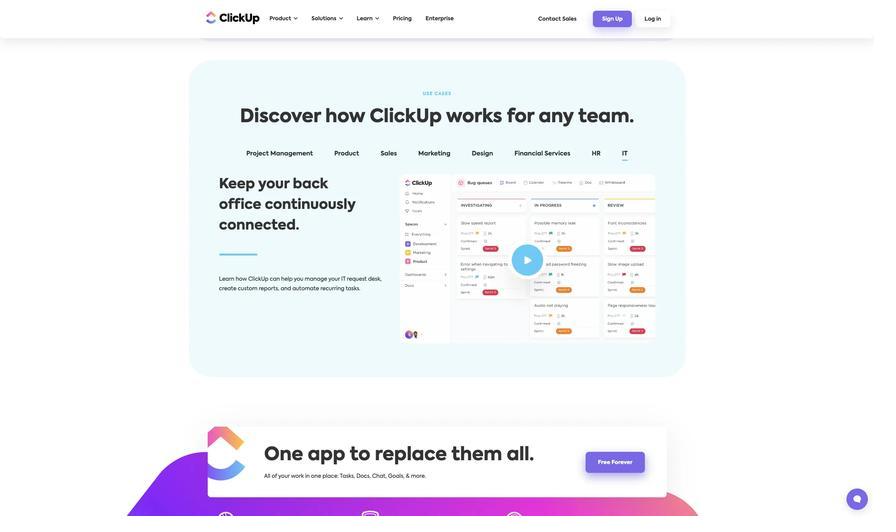 Task type: describe. For each thing, give the bounding box(es) containing it.
clickup image
[[204, 10, 260, 25]]

product for product popup button on the left top of page
[[270, 16, 291, 21]]

connected.
[[219, 219, 299, 233]]

sign up button
[[593, 11, 632, 27]]

tasks.
[[346, 287, 360, 292]]

icon of an odometer image
[[506, 513, 523, 517]]

all of your work in one place: tasks, docs, chat, goals, & more.
[[264, 475, 426, 480]]

free
[[598, 461, 610, 466]]

&
[[406, 475, 410, 480]]

one
[[264, 447, 303, 465]]

place:
[[322, 475, 339, 480]]

forever
[[612, 461, 633, 466]]

automate
[[292, 287, 319, 292]]

for
[[507, 108, 534, 127]]

them
[[451, 447, 502, 465]]

0 horizontal spatial in
[[305, 475, 310, 480]]

hr button
[[584, 149, 608, 162]]

0 vertical spatial in
[[656, 17, 661, 22]]

log
[[645, 17, 655, 22]]

it inside learn how clickup can help you manage your it request desk, create custom reports, and automate recurring tasks.
[[341, 277, 346, 282]]

can
[[270, 277, 280, 282]]

sign up
[[602, 17, 623, 22]]

it inside button
[[622, 151, 628, 157]]

log in
[[645, 17, 661, 22]]

help
[[281, 277, 293, 282]]

sales inside button
[[381, 151, 397, 157]]

log in link
[[636, 11, 670, 27]]

how for discover
[[325, 108, 365, 127]]

services
[[545, 151, 571, 157]]

recurring
[[321, 287, 344, 292]]

your inside keep your back office continuously connected.
[[258, 178, 289, 192]]

icon of life preserver ring image
[[217, 513, 235, 517]]

financial services button
[[507, 149, 578, 162]]

docs,
[[356, 475, 371, 480]]

learn for learn how clickup can help you manage your it request desk, create custom reports, and automate recurring tasks.
[[219, 277, 234, 282]]

tab list containing project management
[[211, 149, 663, 162]]

keep your back office continuously connected.
[[219, 178, 356, 233]]

keep
[[219, 178, 255, 192]]

product for product button
[[334, 151, 359, 157]]

learn button
[[353, 11, 383, 27]]

management
[[270, 151, 313, 157]]

discover
[[240, 108, 321, 127]]

continuously
[[265, 199, 356, 212]]

free forever button
[[586, 452, 645, 474]]

enterprise
[[426, 16, 454, 21]]

how for learn
[[236, 277, 247, 282]]

clickup for works
[[370, 108, 442, 127]]

design button
[[464, 149, 501, 162]]

product button
[[327, 149, 367, 162]]

it button
[[615, 149, 635, 162]]

project management button
[[239, 149, 321, 162]]

works
[[446, 108, 502, 127]]

free forever
[[598, 461, 633, 466]]

solutions
[[312, 16, 336, 21]]

request
[[347, 277, 367, 282]]

marketing
[[418, 151, 450, 157]]

design
[[472, 151, 493, 157]]

use
[[423, 92, 433, 96]]

manage
[[305, 277, 327, 282]]

app
[[308, 447, 345, 465]]

to
[[350, 447, 370, 465]]

project management
[[246, 151, 313, 157]]



Task type: vqa. For each thing, say whether or not it's contained in the screenshot.
'affect' on the bottom of page
no



Task type: locate. For each thing, give the bounding box(es) containing it.
any
[[539, 108, 574, 127]]

contact
[[538, 16, 561, 22]]

one
[[311, 475, 321, 480]]

sign
[[602, 17, 614, 22]]

sales
[[562, 16, 577, 22], [381, 151, 397, 157]]

pricing
[[393, 16, 412, 21]]

1 vertical spatial sales
[[381, 151, 397, 157]]

all
[[264, 475, 270, 480]]

create
[[219, 287, 237, 292]]

tab list
[[211, 149, 663, 162]]

in
[[656, 17, 661, 22], [305, 475, 310, 480]]

your down project management button
[[258, 178, 289, 192]]

replace
[[375, 447, 447, 465]]

in right log at the top
[[656, 17, 661, 22]]

learn inside learn how clickup can help you manage your it request desk, create custom reports, and automate recurring tasks.
[[219, 277, 234, 282]]

0 vertical spatial product
[[270, 16, 291, 21]]

it
[[622, 151, 628, 157], [341, 277, 346, 282]]

work
[[291, 475, 304, 480]]

0 vertical spatial your
[[258, 178, 289, 192]]

cases
[[434, 92, 451, 96]]

tasks,
[[340, 475, 355, 480]]

sales button
[[373, 149, 405, 162]]

office
[[219, 199, 261, 212]]

0 horizontal spatial how
[[236, 277, 247, 282]]

your inside learn how clickup can help you manage your it request desk, create custom reports, and automate recurring tasks.
[[328, 277, 340, 282]]

1 vertical spatial it
[[341, 277, 346, 282]]

clickup up custom at the left
[[248, 277, 269, 282]]

of
[[272, 475, 277, 480]]

solutions button
[[308, 11, 347, 27]]

1 horizontal spatial sales
[[562, 16, 577, 22]]

enterprise link
[[422, 11, 458, 27]]

discover how clickup works for any team.
[[240, 108, 634, 127]]

team.
[[578, 108, 634, 127]]

one app to replace them all.
[[264, 447, 534, 465]]

product inside button
[[334, 151, 359, 157]]

0 vertical spatial learn
[[357, 16, 373, 21]]

marketing button
[[411, 149, 458, 162]]

contact sales
[[538, 16, 577, 22]]

and
[[281, 287, 291, 292]]

product button
[[266, 11, 302, 27]]

your right of at bottom left
[[278, 475, 290, 480]]

clickup
[[370, 108, 442, 127], [248, 277, 269, 282]]

contact sales button
[[535, 12, 581, 25]]

learn how clickup can help you manage your it request desk, create custom reports, and automate recurring tasks.
[[219, 277, 382, 292]]

it left 'request'
[[341, 277, 346, 282]]

hr
[[592, 151, 601, 157]]

in left one
[[305, 475, 310, 480]]

learn inside dropdown button
[[357, 16, 373, 21]]

how inside learn how clickup can help you manage your it request desk, create custom reports, and automate recurring tasks.
[[236, 277, 247, 282]]

product inside popup button
[[270, 16, 291, 21]]

chat,
[[372, 475, 387, 480]]

clickup inside learn how clickup can help you manage your it request desk, create custom reports, and automate recurring tasks.
[[248, 277, 269, 282]]

1 vertical spatial how
[[236, 277, 247, 282]]

bug ques@2x.png image
[[400, 174, 655, 344]]

financial
[[515, 151, 543, 157]]

1 horizontal spatial in
[[656, 17, 661, 22]]

pricing link
[[389, 11, 416, 27]]

1 horizontal spatial it
[[622, 151, 628, 157]]

clickup down use
[[370, 108, 442, 127]]

all.
[[507, 447, 534, 465]]

financial services
[[515, 151, 571, 157]]

your
[[258, 178, 289, 192], [328, 277, 340, 282], [278, 475, 290, 480]]

1 vertical spatial your
[[328, 277, 340, 282]]

use cases
[[423, 92, 451, 96]]

2 vertical spatial your
[[278, 475, 290, 480]]

0 vertical spatial sales
[[562, 16, 577, 22]]

desk,
[[368, 277, 382, 282]]

1 vertical spatial product
[[334, 151, 359, 157]]

how
[[325, 108, 365, 127], [236, 277, 247, 282]]

0 vertical spatial clickup
[[370, 108, 442, 127]]

1 vertical spatial in
[[305, 475, 310, 480]]

0 vertical spatial it
[[622, 151, 628, 157]]

learn for learn
[[357, 16, 373, 21]]

0 vertical spatial how
[[325, 108, 365, 127]]

back
[[293, 178, 328, 192]]

0 horizontal spatial sales
[[381, 151, 397, 157]]

clickup for can
[[248, 277, 269, 282]]

it right hr
[[622, 151, 628, 157]]

1 horizontal spatial learn
[[357, 16, 373, 21]]

0 horizontal spatial product
[[270, 16, 291, 21]]

1 horizontal spatial clickup
[[370, 108, 442, 127]]

goals,
[[388, 475, 405, 480]]

icon of a shield image
[[362, 511, 379, 517]]

learn right solutions dropdown button
[[357, 16, 373, 21]]

project
[[246, 151, 269, 157]]

1 horizontal spatial how
[[325, 108, 365, 127]]

you
[[294, 277, 303, 282]]

0 horizontal spatial clickup
[[248, 277, 269, 282]]

reports,
[[259, 287, 279, 292]]

clickup logo image
[[196, 422, 245, 481]]

learn up create
[[219, 277, 234, 282]]

your up the recurring
[[328, 277, 340, 282]]

up
[[615, 17, 623, 22]]

sales inside button
[[562, 16, 577, 22]]

1 vertical spatial learn
[[219, 277, 234, 282]]

product
[[270, 16, 291, 21], [334, 151, 359, 157]]

0 horizontal spatial it
[[341, 277, 346, 282]]

1 horizontal spatial product
[[334, 151, 359, 157]]

learn
[[357, 16, 373, 21], [219, 277, 234, 282]]

custom
[[238, 287, 258, 292]]

1 vertical spatial clickup
[[248, 277, 269, 282]]

0 horizontal spatial learn
[[219, 277, 234, 282]]

more.
[[411, 475, 426, 480]]



